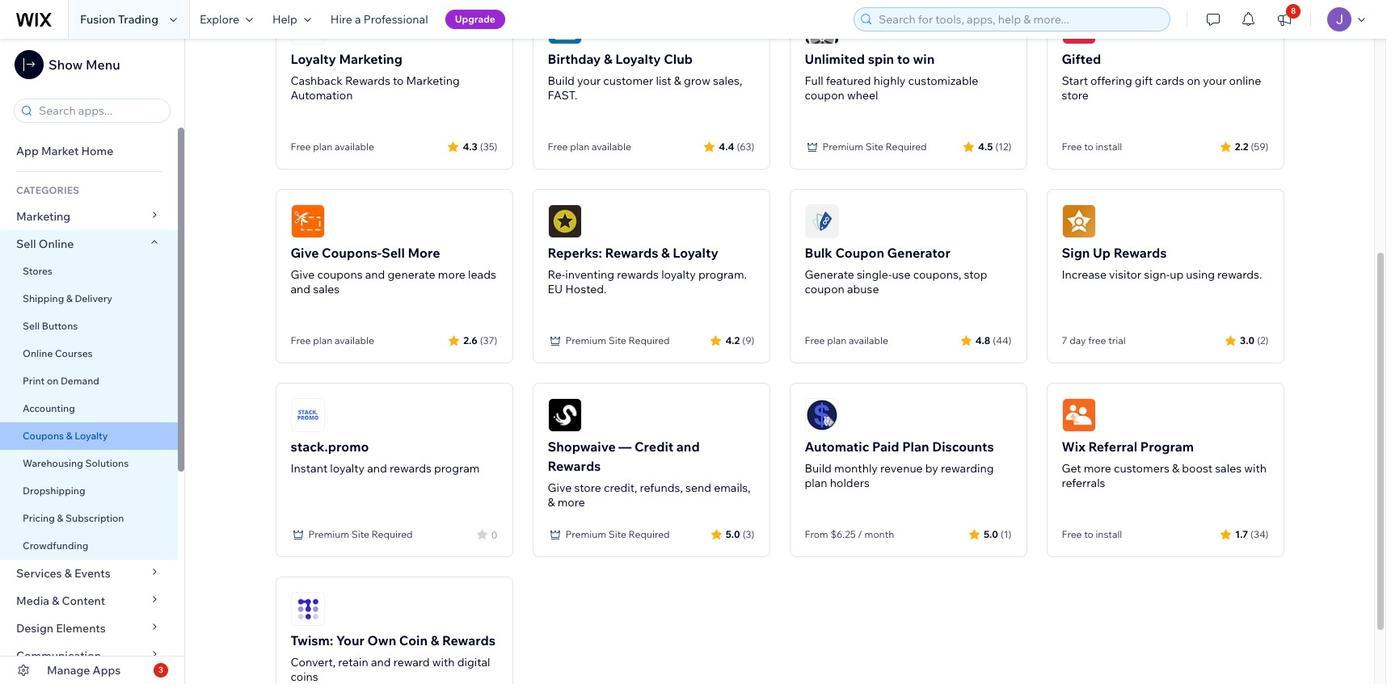 Task type: locate. For each thing, give the bounding box(es) containing it.
loyalty inside birthday & loyalty club build your customer list & grow sales, fast.
[[615, 51, 661, 67]]

stack.promo
[[291, 439, 369, 455]]

(35)
[[480, 140, 498, 152]]

0 vertical spatial rewards
[[617, 268, 659, 282]]

online up print
[[23, 348, 53, 360]]

and
[[365, 268, 385, 282], [291, 282, 311, 297], [676, 439, 700, 455], [367, 462, 387, 476], [371, 656, 391, 670]]

0 vertical spatial more
[[438, 268, 466, 282]]

gifted
[[1062, 51, 1101, 67]]

1 vertical spatial rewards
[[390, 462, 432, 476]]

on right print
[[47, 375, 58, 387]]

on right cards
[[1187, 74, 1201, 88]]

0 horizontal spatial with
[[432, 656, 455, 670]]

sell left buttons
[[23, 320, 40, 332]]

spin
[[868, 51, 894, 67]]

wheel
[[847, 88, 878, 103]]

reperks: rewards & loyalty logo image
[[548, 205, 582, 238]]

sign up rewards logo image
[[1062, 205, 1096, 238]]

delivery
[[75, 293, 112, 305]]

1 vertical spatial store
[[574, 481, 601, 496]]

1 horizontal spatial your
[[1203, 74, 1227, 88]]

sell online
[[16, 237, 74, 251]]

1 install from the top
[[1096, 141, 1122, 153]]

install down 'referrals'
[[1096, 529, 1122, 541]]

coupon down bulk
[[805, 282, 845, 297]]

2 5.0 from the left
[[984, 528, 998, 540]]

free plan available down automation at the left top of page
[[291, 141, 374, 153]]

0 vertical spatial marketing
[[339, 51, 403, 67]]

build inside automatic paid plan discounts build monthly revenue by rewarding plan holders
[[805, 462, 832, 476]]

0 horizontal spatial marketing
[[16, 209, 70, 224]]

sales right boost
[[1215, 462, 1242, 476]]

refunds,
[[640, 481, 683, 496]]

plan
[[902, 439, 929, 455]]

rewards left program
[[390, 462, 432, 476]]

available down the customer
[[592, 141, 631, 153]]

services & events link
[[0, 560, 178, 588]]

0 vertical spatial on
[[1187, 74, 1201, 88]]

and down the coupons-
[[365, 268, 385, 282]]

loyalty inside loyalty marketing cashback rewards to marketing automation
[[291, 51, 336, 67]]

own
[[367, 633, 396, 649]]

print
[[23, 375, 45, 387]]

available down automation at the left top of page
[[335, 141, 374, 153]]

coupons
[[317, 268, 363, 282]]

coupon inside bulk coupon generator generate single-use coupons, stop coupon abuse
[[805, 282, 845, 297]]

store down gifted
[[1062, 88, 1089, 103]]

1 horizontal spatial store
[[1062, 88, 1089, 103]]

on inside sidebar element
[[47, 375, 58, 387]]

1 vertical spatial build
[[805, 462, 832, 476]]

build down automatic
[[805, 462, 832, 476]]

twism:
[[291, 633, 333, 649]]

manage apps
[[47, 664, 121, 678]]

2 install from the top
[[1096, 529, 1122, 541]]

and down own
[[371, 656, 391, 670]]

available down coupons
[[335, 335, 374, 347]]

loyalty up cashback
[[291, 51, 336, 67]]

premium site required for re-
[[565, 335, 670, 347]]

your inside gifted start offering gift cards on your online store
[[1203, 74, 1227, 88]]

increase
[[1062, 268, 1107, 282]]

sales
[[313, 282, 340, 297], [1215, 462, 1242, 476]]

0 vertical spatial sales
[[313, 282, 340, 297]]

0 horizontal spatial build
[[548, 74, 575, 88]]

premium down hosted. on the top of page
[[565, 335, 606, 347]]

cards
[[1156, 74, 1185, 88]]

free down start
[[1062, 141, 1082, 153]]

1 vertical spatial sales
[[1215, 462, 1242, 476]]

plan for give
[[313, 335, 332, 347]]

2 vertical spatial give
[[548, 481, 572, 496]]

loyalty down accounting link
[[75, 430, 108, 442]]

7 day free trial
[[1062, 335, 1126, 347]]

& inside shopwaive — credit and rewards give store credit, refunds, send emails, & more
[[548, 496, 555, 510]]

free for give coupons-sell more
[[291, 335, 311, 347]]

and inside stack.promo instant loyalty and rewards program
[[367, 462, 387, 476]]

marketing down professional at left top
[[406, 74, 460, 88]]

help
[[272, 12, 297, 27]]

and down stack.promo
[[367, 462, 387, 476]]

free to install down start
[[1062, 141, 1122, 153]]

coin
[[399, 633, 428, 649]]

/
[[858, 529, 862, 541]]

program
[[434, 462, 480, 476]]

build inside birthday & loyalty club build your customer list & grow sales, fast.
[[548, 74, 575, 88]]

bulk
[[805, 245, 833, 261]]

1 horizontal spatial loyalty
[[661, 268, 696, 282]]

rewards up visitor
[[1114, 245, 1167, 261]]

with inside "twism: your own coin & rewards convert, retain and reward with digital coins"
[[432, 656, 455, 670]]

2 your from the left
[[1203, 74, 1227, 88]]

plan down automation at the left top of page
[[313, 141, 332, 153]]

install down offering
[[1096, 141, 1122, 153]]

fusion
[[80, 12, 115, 27]]

2 free to install from the top
[[1062, 529, 1122, 541]]

shopwaive — credit and rewards give store credit, refunds, send emails, & more
[[548, 439, 751, 510]]

loyalty inside "link"
[[75, 430, 108, 442]]

from $6.25 / month
[[805, 529, 894, 541]]

online
[[39, 237, 74, 251], [23, 348, 53, 360]]

give down the 'give coupons-sell more logo'
[[291, 245, 319, 261]]

0 vertical spatial with
[[1244, 462, 1267, 476]]

5.0 (3)
[[726, 528, 755, 540]]

visitor
[[1109, 268, 1142, 282]]

hire a professional link
[[321, 0, 438, 39]]

bulk coupon generator generate single-use coupons, stop coupon abuse
[[805, 245, 988, 297]]

free right (9)
[[805, 335, 825, 347]]

required for &
[[629, 335, 670, 347]]

explore
[[200, 12, 239, 27]]

sell up stores
[[16, 237, 36, 251]]

coins
[[291, 670, 318, 685]]

plan down coupons
[[313, 335, 332, 347]]

with left digital
[[432, 656, 455, 670]]

loyalty up program.
[[673, 245, 718, 261]]

inventing
[[565, 268, 614, 282]]

communication link
[[0, 643, 178, 670]]

1 your from the left
[[577, 74, 601, 88]]

shopwaive
[[548, 439, 616, 455]]

plan for bulk
[[827, 335, 847, 347]]

0 vertical spatial coupon
[[805, 88, 845, 103]]

0 vertical spatial store
[[1062, 88, 1089, 103]]

0 vertical spatial free to install
[[1062, 141, 1122, 153]]

—
[[619, 439, 632, 455]]

more left leads
[[438, 268, 466, 282]]

demand
[[61, 375, 99, 387]]

digital
[[457, 656, 490, 670]]

free down 'fast.'
[[548, 141, 568, 153]]

1 vertical spatial coupon
[[805, 282, 845, 297]]

coupon inside unlimited spin to win full featured highly customizable coupon wheel
[[805, 88, 845, 103]]

rewards down shopwaive at left bottom
[[548, 458, 601, 475]]

1 vertical spatial more
[[1084, 462, 1111, 476]]

rewards up inventing
[[605, 245, 658, 261]]

marketing
[[339, 51, 403, 67], [406, 74, 460, 88], [16, 209, 70, 224]]

convert,
[[291, 656, 336, 670]]

required down highly
[[886, 141, 927, 153]]

to down professional at left top
[[393, 74, 404, 88]]

0 horizontal spatial rewards
[[390, 462, 432, 476]]

plan down generate
[[827, 335, 847, 347]]

1 vertical spatial loyalty
[[330, 462, 365, 476]]

generate
[[805, 268, 854, 282]]

1 5.0 from the left
[[726, 528, 740, 540]]

free for gifted
[[1062, 141, 1082, 153]]

your left online
[[1203, 74, 1227, 88]]

customers
[[1114, 462, 1170, 476]]

1 vertical spatial give
[[291, 268, 315, 282]]

(12)
[[996, 140, 1012, 152]]

free plan available for coupon
[[805, 335, 888, 347]]

customizable
[[908, 74, 978, 88]]

shipping & delivery
[[23, 293, 112, 305]]

required down stack.promo instant loyalty and rewards program
[[372, 529, 413, 541]]

shipping & delivery link
[[0, 285, 178, 313]]

sales down the coupons-
[[313, 282, 340, 297]]

sell up generate
[[382, 245, 405, 261]]

loyalty up the customer
[[615, 51, 661, 67]]

more inside shopwaive — credit and rewards give store credit, refunds, send emails, & more
[[558, 496, 585, 510]]

1 horizontal spatial build
[[805, 462, 832, 476]]

1 horizontal spatial 5.0
[[984, 528, 998, 540]]

Search for tools, apps, help & more... field
[[874, 8, 1165, 31]]

required
[[886, 141, 927, 153], [629, 335, 670, 347], [372, 529, 413, 541], [629, 529, 670, 541]]

1 vertical spatial install
[[1096, 529, 1122, 541]]

plan for loyalty
[[313, 141, 332, 153]]

coupon down unlimited
[[805, 88, 845, 103]]

required down "reperks: rewards & loyalty re-inventing rewards loyalty program. eu hosted."
[[629, 335, 670, 347]]

to left win
[[897, 51, 910, 67]]

free to install for start
[[1062, 141, 1122, 153]]

coupon for bulk
[[805, 282, 845, 297]]

1 coupon from the top
[[805, 88, 845, 103]]

5.0 left '(3)'
[[726, 528, 740, 540]]

0 horizontal spatial 5.0
[[726, 528, 740, 540]]

categories
[[16, 184, 79, 196]]

2 horizontal spatial marketing
[[406, 74, 460, 88]]

accounting
[[23, 403, 75, 415]]

0 horizontal spatial store
[[574, 481, 601, 496]]

0 horizontal spatial on
[[47, 375, 58, 387]]

(3)
[[743, 528, 755, 540]]

1 vertical spatial free to install
[[1062, 529, 1122, 541]]

free plan available down coupons
[[291, 335, 374, 347]]

5.0 left (1)
[[984, 528, 998, 540]]

with right boost
[[1244, 462, 1267, 476]]

2 vertical spatial more
[[558, 496, 585, 510]]

(2)
[[1257, 334, 1269, 346]]

store inside shopwaive — credit and rewards give store credit, refunds, send emails, & more
[[574, 481, 601, 496]]

trading
[[118, 12, 158, 27]]

0 horizontal spatial sales
[[313, 282, 340, 297]]

8 button
[[1267, 0, 1302, 39]]

coupon
[[805, 88, 845, 103], [805, 282, 845, 297]]

sell for sell buttons
[[23, 320, 40, 332]]

(44)
[[993, 334, 1012, 346]]

1 horizontal spatial more
[[558, 496, 585, 510]]

loyalty inside stack.promo instant loyalty and rewards program
[[330, 462, 365, 476]]

and left coupons
[[291, 282, 311, 297]]

free down automation at the left top of page
[[291, 141, 311, 153]]

design
[[16, 622, 53, 636]]

sidebar element
[[0, 39, 185, 685]]

to
[[897, 51, 910, 67], [393, 74, 404, 88], [1084, 141, 1094, 153], [1084, 529, 1094, 541]]

1 horizontal spatial rewards
[[617, 268, 659, 282]]

free up stack.promo logo
[[291, 335, 311, 347]]

free plan available down 'fast.'
[[548, 141, 631, 153]]

marketing down hire a professional
[[339, 51, 403, 67]]

rewards
[[345, 74, 390, 88], [605, 245, 658, 261], [1114, 245, 1167, 261], [548, 458, 601, 475], [442, 633, 496, 649]]

4.4
[[719, 140, 734, 152]]

store left credit,
[[574, 481, 601, 496]]

(37)
[[480, 334, 498, 346]]

your down birthday
[[577, 74, 601, 88]]

1 horizontal spatial sales
[[1215, 462, 1242, 476]]

reperks: rewards & loyalty re-inventing rewards loyalty program. eu hosted.
[[548, 245, 747, 297]]

give coupons-sell more logo image
[[291, 205, 325, 238]]

0 horizontal spatial loyalty
[[330, 462, 365, 476]]

build for automatic
[[805, 462, 832, 476]]

premium down wheel
[[823, 141, 863, 153]]

crowdfunding link
[[0, 533, 178, 560]]

free plan available for marketing
[[291, 141, 374, 153]]

rewards right cashback
[[345, 74, 390, 88]]

1 horizontal spatial with
[[1244, 462, 1267, 476]]

& inside "link"
[[66, 430, 72, 442]]

boost
[[1182, 462, 1213, 476]]

online up stores
[[39, 237, 74, 251]]

sign-
[[1144, 268, 1170, 282]]

1 horizontal spatial on
[[1187, 74, 1201, 88]]

marketing down 'categories' on the left of the page
[[16, 209, 70, 224]]

1 free to install from the top
[[1062, 141, 1122, 153]]

rewards inside "twism: your own coin & rewards convert, retain and reward with digital coins"
[[442, 633, 496, 649]]

rewards up digital
[[442, 633, 496, 649]]

4.8 (44)
[[975, 334, 1012, 346]]

fast.
[[548, 88, 577, 103]]

sell for sell online
[[16, 237, 36, 251]]

online courses
[[23, 348, 93, 360]]

& inside "twism: your own coin & rewards convert, retain and reward with digital coins"
[[431, 633, 439, 649]]

premium down credit,
[[565, 529, 606, 541]]

rewards inside shopwaive — credit and rewards give store credit, refunds, send emails, & more
[[548, 458, 601, 475]]

5.0 for automatic paid plan discounts
[[984, 528, 998, 540]]

give down shopwaive at left bottom
[[548, 481, 572, 496]]

plan down 'fast.'
[[570, 141, 590, 153]]

premium down the instant
[[308, 529, 349, 541]]

free plan available for &
[[548, 141, 631, 153]]

site for full
[[866, 141, 884, 153]]

available for generator
[[849, 335, 888, 347]]

with inside wix referral program get more customers & boost sales with referrals
[[1244, 462, 1267, 476]]

2 horizontal spatial more
[[1084, 462, 1111, 476]]

market
[[41, 144, 79, 158]]

1 vertical spatial with
[[432, 656, 455, 670]]

1 vertical spatial marketing
[[406, 74, 460, 88]]

more right get
[[1084, 462, 1111, 476]]

pricing & subscription
[[23, 513, 124, 525]]

and right credit
[[676, 439, 700, 455]]

0 vertical spatial install
[[1096, 141, 1122, 153]]

stack.promo instant loyalty and rewards program
[[291, 439, 480, 476]]

2 vertical spatial marketing
[[16, 209, 70, 224]]

shipping
[[23, 293, 64, 305]]

highly
[[874, 74, 906, 88]]

your
[[577, 74, 601, 88], [1203, 74, 1227, 88]]

sell inside "give coupons-sell more give coupons and generate more leads and sales"
[[382, 245, 405, 261]]

program
[[1140, 439, 1194, 455]]

give left coupons
[[291, 268, 315, 282]]

loyalty left program.
[[661, 268, 696, 282]]

and inside shopwaive — credit and rewards give store credit, refunds, send emails, & more
[[676, 439, 700, 455]]

free plan available down the "abuse"
[[805, 335, 888, 347]]

free down 'referrals'
[[1062, 529, 1082, 541]]

to down 'referrals'
[[1084, 529, 1094, 541]]

premium site required for full
[[823, 141, 927, 153]]

crowdfunding
[[23, 540, 88, 552]]

more inside "give coupons-sell more give coupons and generate more leads and sales"
[[438, 268, 466, 282]]

available down the "abuse"
[[849, 335, 888, 347]]

0 horizontal spatial your
[[577, 74, 601, 88]]

0 vertical spatial give
[[291, 245, 319, 261]]

0 horizontal spatial more
[[438, 268, 466, 282]]

plan left holders
[[805, 476, 828, 491]]

free for bulk coupon generator
[[805, 335, 825, 347]]

2 coupon from the top
[[805, 282, 845, 297]]

free to install down 'referrals'
[[1062, 529, 1122, 541]]

to down start
[[1084, 141, 1094, 153]]

day
[[1070, 335, 1086, 347]]

build down birthday
[[548, 74, 575, 88]]

required for credit
[[629, 529, 670, 541]]

1 vertical spatial on
[[47, 375, 58, 387]]

loyalty down stack.promo
[[330, 462, 365, 476]]

sell online link
[[0, 230, 178, 258]]

twism: your own coin & rewards convert, retain and reward with digital coins
[[291, 633, 496, 685]]

0 vertical spatial loyalty
[[661, 268, 696, 282]]

retain
[[338, 656, 368, 670]]

sign up rewards increase visitor sign-up using rewards.
[[1062, 245, 1262, 282]]

more left credit,
[[558, 496, 585, 510]]

elements
[[56, 622, 106, 636]]

and inside "twism: your own coin & rewards convert, retain and reward with digital coins"
[[371, 656, 391, 670]]

rewards right inventing
[[617, 268, 659, 282]]

0 vertical spatial build
[[548, 74, 575, 88]]

required down refunds,
[[629, 529, 670, 541]]

sales inside wix referral program get more customers & boost sales with referrals
[[1215, 462, 1242, 476]]

1 horizontal spatial marketing
[[339, 51, 403, 67]]

(59)
[[1251, 140, 1269, 152]]

5.0 for shopwaive — credit and rewards
[[726, 528, 740, 540]]



Task type: vqa. For each thing, say whether or not it's contained in the screenshot.
the "(63)"
yes



Task type: describe. For each thing, give the bounding box(es) containing it.
full
[[805, 74, 823, 88]]

reperks:
[[548, 245, 602, 261]]

print on demand link
[[0, 368, 178, 395]]

build for birthday
[[548, 74, 575, 88]]

3.0
[[1240, 334, 1255, 346]]

plan inside automatic paid plan discounts build monthly revenue by rewarding plan holders
[[805, 476, 828, 491]]

$6.25
[[831, 529, 856, 541]]

gifted start offering gift cards on your online store
[[1062, 51, 1261, 103]]

automatic paid plan discounts build monthly revenue by rewarding plan holders
[[805, 439, 994, 491]]

loyalty inside "reperks: rewards & loyalty re-inventing rewards loyalty program. eu hosted."
[[661, 268, 696, 282]]

referrals
[[1062, 476, 1105, 491]]

install for start
[[1096, 141, 1122, 153]]

coupon
[[835, 245, 884, 261]]

free
[[1088, 335, 1106, 347]]

available for loyalty
[[592, 141, 631, 153]]

hire
[[331, 12, 352, 27]]

stack.promo logo image
[[291, 399, 325, 433]]

free for wix referral program
[[1062, 529, 1082, 541]]

program.
[[699, 268, 747, 282]]

give inside shopwaive — credit and rewards give store credit, refunds, send emails, & more
[[548, 481, 572, 496]]

print on demand
[[23, 375, 99, 387]]

your
[[336, 633, 365, 649]]

offering
[[1091, 74, 1132, 88]]

rewards inside stack.promo instant loyalty and rewards program
[[390, 462, 432, 476]]

instant
[[291, 462, 328, 476]]

credit,
[[604, 481, 637, 496]]

to inside loyalty marketing cashback rewards to marketing automation
[[393, 74, 404, 88]]

rewards inside "reperks: rewards & loyalty re-inventing rewards loyalty program. eu hosted."
[[617, 268, 659, 282]]

free for birthday & loyalty club
[[548, 141, 568, 153]]

free to install for referral
[[1062, 529, 1122, 541]]

more
[[408, 245, 440, 261]]

4.2 (9)
[[725, 334, 755, 346]]

automatic paid plan discounts logo image
[[805, 399, 839, 433]]

dropshipping
[[23, 485, 85, 497]]

marketing inside sidebar element
[[16, 209, 70, 224]]

coupons & loyalty link
[[0, 423, 178, 450]]

on inside gifted start offering gift cards on your online store
[[1187, 74, 1201, 88]]

available for cashback
[[335, 141, 374, 153]]

discounts
[[932, 439, 994, 455]]

2.2 (59)
[[1235, 140, 1269, 152]]

& inside wix referral program get more customers & boost sales with referrals
[[1172, 462, 1180, 476]]

get
[[1062, 462, 1081, 476]]

shopwaive — credit and rewards logo image
[[548, 399, 582, 433]]

use
[[892, 268, 911, 282]]

coupon for unlimited
[[805, 88, 845, 103]]

emails,
[[714, 481, 751, 496]]

warehousing solutions link
[[0, 450, 178, 478]]

app market home
[[16, 144, 113, 158]]

install for referral
[[1096, 529, 1122, 541]]

pricing & subscription link
[[0, 505, 178, 533]]

free for loyalty marketing
[[291, 141, 311, 153]]

required for loyalty
[[372, 529, 413, 541]]

4.3
[[463, 140, 478, 152]]

give coupons-sell more give coupons and generate more leads and sales
[[291, 245, 496, 297]]

rewards inside loyalty marketing cashback rewards to marketing automation
[[345, 74, 390, 88]]

premium for re-
[[565, 335, 606, 347]]

re-
[[548, 268, 565, 282]]

upgrade
[[455, 13, 495, 25]]

wix
[[1062, 439, 1086, 455]]

twism: your own coin & rewards logo image
[[291, 593, 325, 627]]

to inside unlimited spin to win full featured highly customizable coupon wheel
[[897, 51, 910, 67]]

required for to
[[886, 141, 927, 153]]

more inside wix referral program get more customers & boost sales with referrals
[[1084, 462, 1111, 476]]

birthday
[[548, 51, 601, 67]]

premium site required for rewards
[[565, 529, 670, 541]]

accounting link
[[0, 395, 178, 423]]

generate
[[388, 268, 435, 282]]

sign
[[1062, 245, 1090, 261]]

premium site required for rewards
[[308, 529, 413, 541]]

your inside birthday & loyalty club build your customer list & grow sales, fast.
[[577, 74, 601, 88]]

bulk coupon generator logo image
[[805, 205, 839, 238]]

up
[[1170, 268, 1184, 282]]

available for sell
[[335, 335, 374, 347]]

month
[[865, 529, 894, 541]]

fusion trading
[[80, 12, 158, 27]]

1 vertical spatial online
[[23, 348, 53, 360]]

2.6
[[463, 334, 478, 346]]

(63)
[[737, 140, 755, 152]]

premium for rewards
[[565, 529, 606, 541]]

rewards inside "reperks: rewards & loyalty re-inventing rewards loyalty program. eu hosted."
[[605, 245, 658, 261]]

Search apps... field
[[34, 99, 165, 122]]

apps
[[93, 664, 121, 678]]

& inside "reperks: rewards & loyalty re-inventing rewards loyalty program. eu hosted."
[[661, 245, 670, 261]]

store inside gifted start offering gift cards on your online store
[[1062, 88, 1089, 103]]

premium for rewards
[[308, 529, 349, 541]]

stores
[[23, 265, 52, 277]]

manage
[[47, 664, 90, 678]]

warehousing solutions
[[23, 458, 129, 470]]

4.5 (12)
[[978, 140, 1012, 152]]

premium for full
[[823, 141, 863, 153]]

reward
[[393, 656, 430, 670]]

coupons & loyalty
[[23, 430, 108, 442]]

sales,
[[713, 74, 742, 88]]

4.3 (35)
[[463, 140, 498, 152]]

free plan available for coupons-
[[291, 335, 374, 347]]

site for re-
[[609, 335, 626, 347]]

4.5
[[978, 140, 993, 152]]

plan for birthday
[[570, 141, 590, 153]]

4.2
[[725, 334, 740, 346]]

monthly
[[834, 462, 878, 476]]

list
[[656, 74, 672, 88]]

site for rewards
[[609, 529, 626, 541]]

8
[[1291, 6, 1296, 16]]

wix referral program logo image
[[1062, 399, 1096, 433]]

rewarding
[[941, 462, 994, 476]]

leads
[[468, 268, 496, 282]]

wix referral program get more customers & boost sales with referrals
[[1062, 439, 1267, 491]]

sales inside "give coupons-sell more give coupons and generate more leads and sales"
[[313, 282, 340, 297]]

3
[[158, 665, 163, 676]]

using
[[1186, 268, 1215, 282]]

by
[[925, 462, 938, 476]]

rewards inside sign up rewards increase visitor sign-up using rewards.
[[1114, 245, 1167, 261]]

coupons-
[[322, 245, 382, 261]]

show menu
[[49, 57, 120, 73]]

site for rewards
[[351, 529, 369, 541]]

credit
[[635, 439, 674, 455]]

7
[[1062, 335, 1068, 347]]

referral
[[1088, 439, 1138, 455]]

0 vertical spatial online
[[39, 237, 74, 251]]

media
[[16, 594, 49, 609]]

automation
[[291, 88, 353, 103]]

paid
[[872, 439, 899, 455]]

(9)
[[742, 334, 755, 346]]

loyalty marketing cashback rewards to marketing automation
[[291, 51, 460, 103]]

loyalty inside "reperks: rewards & loyalty re-inventing rewards loyalty program. eu hosted."
[[673, 245, 718, 261]]

show
[[49, 57, 83, 73]]

coupons
[[23, 430, 64, 442]]

club
[[664, 51, 693, 67]]

media & content link
[[0, 588, 178, 615]]

3.0 (2)
[[1240, 334, 1269, 346]]

dropshipping link
[[0, 478, 178, 505]]



